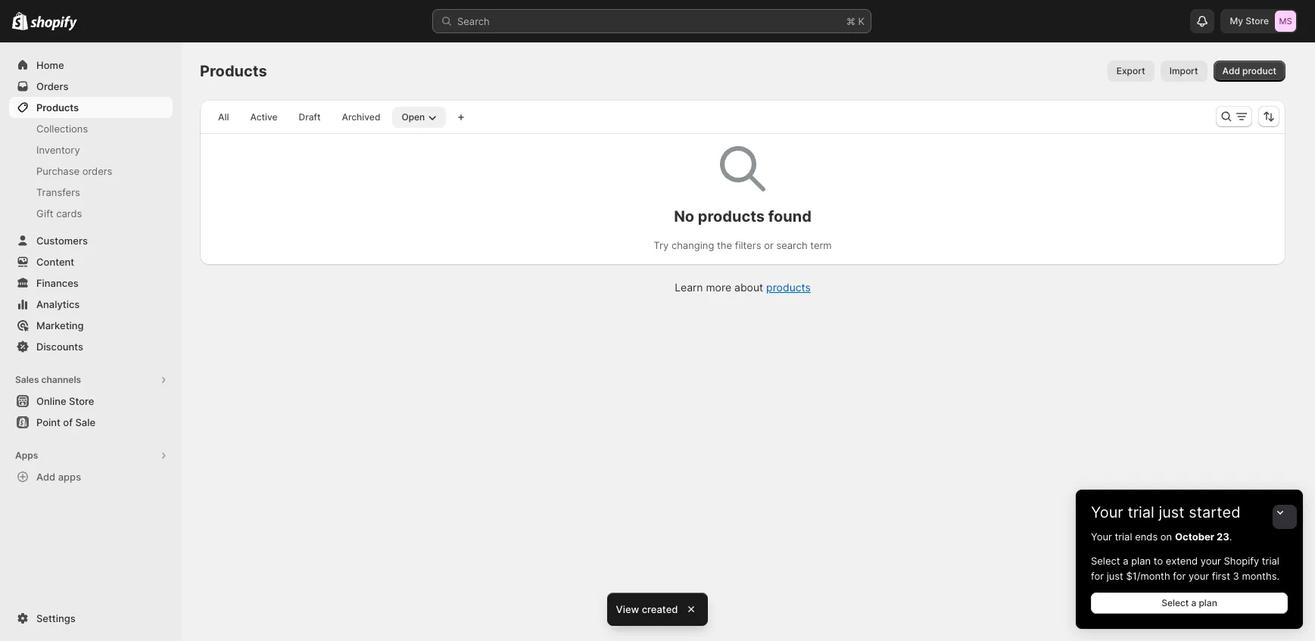 Task type: describe. For each thing, give the bounding box(es) containing it.
0 horizontal spatial shopify image
[[12, 12, 28, 30]]

my store
[[1231, 15, 1270, 27]]

learn more about products
[[675, 281, 811, 294]]

first
[[1213, 570, 1231, 583]]

just inside select a plan to extend your shopify trial for just $1/month for your first 3 months.
[[1107, 570, 1124, 583]]

add product link
[[1214, 61, 1286, 82]]

3
[[1234, 570, 1240, 583]]

view
[[616, 604, 640, 616]]

apps button
[[9, 445, 173, 467]]

your trial just started element
[[1077, 530, 1304, 630]]

apps
[[58, 471, 81, 483]]

gift cards
[[36, 208, 82, 220]]

months.
[[1243, 570, 1280, 583]]

online store button
[[0, 391, 182, 412]]

learn
[[675, 281, 703, 294]]

plan for select a plan
[[1200, 598, 1218, 609]]

point of sale button
[[0, 412, 182, 433]]

point
[[36, 417, 61, 429]]

gift
[[36, 208, 53, 220]]

add apps button
[[9, 467, 173, 488]]

⌘
[[847, 15, 856, 27]]

cards
[[56, 208, 82, 220]]

import
[[1170, 65, 1199, 77]]

tab list containing all
[[206, 106, 449, 128]]

open button
[[393, 107, 446, 128]]

import button
[[1161, 61, 1208, 82]]

1 vertical spatial your
[[1189, 570, 1210, 583]]

collections
[[36, 123, 88, 135]]

home
[[36, 59, 64, 71]]

analytics link
[[9, 294, 173, 315]]

open
[[402, 111, 425, 123]]

sales channels button
[[9, 370, 173, 391]]

channels
[[41, 374, 81, 386]]

add apps
[[36, 471, 81, 483]]

2 for from the left
[[1174, 570, 1187, 583]]

try
[[654, 239, 669, 252]]

purchase
[[36, 165, 80, 177]]

export button
[[1108, 61, 1155, 82]]

draft link
[[290, 107, 330, 128]]

plan for select a plan to extend your shopify trial for just $1/month for your first 3 months.
[[1132, 555, 1152, 567]]

select a plan link
[[1092, 593, 1289, 614]]

purchase orders link
[[9, 161, 173, 182]]

add product
[[1223, 65, 1277, 77]]

products link
[[767, 281, 811, 294]]

apps
[[15, 450, 38, 461]]

created
[[642, 604, 678, 616]]

0 horizontal spatial products
[[698, 208, 765, 226]]

my store image
[[1276, 11, 1297, 32]]

select for select a plan
[[1162, 598, 1190, 609]]

a for select a plan to extend your shopify trial for just $1/month for your first 3 months.
[[1124, 555, 1129, 567]]

no
[[674, 208, 695, 226]]

filters
[[735, 239, 762, 252]]

1 horizontal spatial shopify image
[[30, 16, 77, 31]]

gift cards link
[[9, 203, 173, 224]]

your trial ends on october 23 .
[[1092, 531, 1233, 543]]

k
[[859, 15, 865, 27]]

orders
[[82, 165, 112, 177]]

archived
[[342, 111, 381, 123]]

purchase orders
[[36, 165, 112, 177]]

1 horizontal spatial products
[[767, 281, 811, 294]]

orders link
[[9, 76, 173, 97]]

.
[[1230, 531, 1233, 543]]

extend
[[1167, 555, 1199, 567]]

point of sale
[[36, 417, 95, 429]]



Task type: locate. For each thing, give the bounding box(es) containing it.
sales
[[15, 374, 39, 386]]

export
[[1117, 65, 1146, 77]]

inventory link
[[9, 139, 173, 161]]

1 vertical spatial a
[[1192, 598, 1197, 609]]

marketing
[[36, 320, 84, 332]]

orders
[[36, 80, 69, 92]]

to
[[1154, 555, 1164, 567]]

1 horizontal spatial just
[[1159, 504, 1185, 522]]

0 vertical spatial store
[[1246, 15, 1270, 27]]

add
[[1223, 65, 1241, 77], [36, 471, 56, 483]]

select inside 'link'
[[1162, 598, 1190, 609]]

for down extend
[[1174, 570, 1187, 583]]

all link
[[209, 107, 238, 128]]

trial up "ends" at bottom
[[1128, 504, 1155, 522]]

content
[[36, 256, 74, 268]]

0 horizontal spatial for
[[1092, 570, 1105, 583]]

plan down first on the bottom
[[1200, 598, 1218, 609]]

transfers link
[[9, 182, 173, 203]]

plan up $1/month
[[1132, 555, 1152, 567]]

select inside select a plan to extend your shopify trial for just $1/month for your first 3 months.
[[1092, 555, 1121, 567]]

0 horizontal spatial store
[[69, 395, 94, 408]]

1 vertical spatial products
[[767, 281, 811, 294]]

your for your trial just started
[[1092, 504, 1124, 522]]

sale
[[75, 417, 95, 429]]

your
[[1201, 555, 1222, 567], [1189, 570, 1210, 583]]

select left to on the right bottom of the page
[[1092, 555, 1121, 567]]

store inside button
[[69, 395, 94, 408]]

found
[[769, 208, 812, 226]]

draft
[[299, 111, 321, 123]]

product
[[1243, 65, 1277, 77]]

finances link
[[9, 273, 173, 294]]

plan inside 'link'
[[1200, 598, 1218, 609]]

0 vertical spatial a
[[1124, 555, 1129, 567]]

marketing link
[[9, 315, 173, 336]]

settings link
[[9, 608, 173, 630]]

trial
[[1128, 504, 1155, 522], [1116, 531, 1133, 543], [1263, 555, 1280, 567]]

discounts
[[36, 341, 83, 353]]

store up "sale"
[[69, 395, 94, 408]]

empty search results image
[[720, 146, 766, 192]]

a
[[1124, 555, 1129, 567], [1192, 598, 1197, 609]]

just left $1/month
[[1107, 570, 1124, 583]]

the
[[717, 239, 733, 252]]

1 horizontal spatial add
[[1223, 65, 1241, 77]]

2 your from the top
[[1092, 531, 1113, 543]]

2 vertical spatial trial
[[1263, 555, 1280, 567]]

search
[[458, 15, 490, 27]]

products
[[698, 208, 765, 226], [767, 281, 811, 294]]

23
[[1217, 531, 1230, 543]]

0 vertical spatial add
[[1223, 65, 1241, 77]]

online store
[[36, 395, 94, 408]]

add left product
[[1223, 65, 1241, 77]]

1 horizontal spatial a
[[1192, 598, 1197, 609]]

active link
[[241, 107, 287, 128]]

0 vertical spatial products
[[698, 208, 765, 226]]

your trial just started button
[[1077, 490, 1304, 522]]

tab list
[[206, 106, 449, 128]]

customers
[[36, 235, 88, 247]]

0 horizontal spatial add
[[36, 471, 56, 483]]

products up all
[[200, 62, 267, 80]]

your inside dropdown button
[[1092, 504, 1124, 522]]

settings
[[36, 613, 76, 625]]

select down select a plan to extend your shopify trial for just $1/month for your first 3 months.
[[1162, 598, 1190, 609]]

add left the apps
[[36, 471, 56, 483]]

0 horizontal spatial plan
[[1132, 555, 1152, 567]]

0 vertical spatial select
[[1092, 555, 1121, 567]]

products link
[[9, 97, 173, 118]]

products up the
[[698, 208, 765, 226]]

a down select a plan to extend your shopify trial for just $1/month for your first 3 months.
[[1192, 598, 1197, 609]]

your up your trial ends on october 23 .
[[1092, 504, 1124, 522]]

just up on
[[1159, 504, 1185, 522]]

1 horizontal spatial store
[[1246, 15, 1270, 27]]

0 horizontal spatial products
[[36, 102, 79, 114]]

trial up months.
[[1263, 555, 1280, 567]]

a inside select a plan to extend your shopify trial for just $1/month for your first 3 months.
[[1124, 555, 1129, 567]]

analytics
[[36, 298, 80, 311]]

a inside 'link'
[[1192, 598, 1197, 609]]

1 vertical spatial select
[[1162, 598, 1190, 609]]

your up first on the bottom
[[1201, 555, 1222, 567]]

your left first on the bottom
[[1189, 570, 1210, 583]]

view created
[[616, 604, 678, 616]]

add inside button
[[36, 471, 56, 483]]

0 vertical spatial your
[[1201, 555, 1222, 567]]

trial for just
[[1128, 504, 1155, 522]]

1 vertical spatial plan
[[1200, 598, 1218, 609]]

your for your trial ends on october 23 .
[[1092, 531, 1113, 543]]

try changing the filters or search term
[[654, 239, 832, 252]]

active
[[250, 111, 278, 123]]

home link
[[9, 55, 173, 76]]

all
[[218, 111, 229, 123]]

about
[[735, 281, 764, 294]]

trial for ends
[[1116, 531, 1133, 543]]

select a plan to extend your shopify trial for just $1/month for your first 3 months.
[[1092, 555, 1280, 583]]

transfers
[[36, 186, 80, 198]]

store right my
[[1246, 15, 1270, 27]]

discounts link
[[9, 336, 173, 358]]

0 vertical spatial your
[[1092, 504, 1124, 522]]

1 horizontal spatial for
[[1174, 570, 1187, 583]]

0 horizontal spatial select
[[1092, 555, 1121, 567]]

just inside dropdown button
[[1159, 504, 1185, 522]]

collections link
[[9, 118, 173, 139]]

changing
[[672, 239, 715, 252]]

store
[[1246, 15, 1270, 27], [69, 395, 94, 408]]

your left "ends" at bottom
[[1092, 531, 1113, 543]]

for
[[1092, 570, 1105, 583], [1174, 570, 1187, 583]]

ends
[[1136, 531, 1159, 543]]

a for select a plan
[[1192, 598, 1197, 609]]

search
[[777, 239, 808, 252]]

0 vertical spatial just
[[1159, 504, 1185, 522]]

1 vertical spatial store
[[69, 395, 94, 408]]

0 vertical spatial trial
[[1128, 504, 1155, 522]]

shopify image
[[12, 12, 28, 30], [30, 16, 77, 31]]

more
[[706, 281, 732, 294]]

inventory
[[36, 144, 80, 156]]

trial inside select a plan to extend your shopify trial for just $1/month for your first 3 months.
[[1263, 555, 1280, 567]]

1 vertical spatial products
[[36, 102, 79, 114]]

content link
[[9, 252, 173, 273]]

1 horizontal spatial plan
[[1200, 598, 1218, 609]]

term
[[811, 239, 832, 252]]

a up $1/month
[[1124, 555, 1129, 567]]

of
[[63, 417, 73, 429]]

or
[[765, 239, 774, 252]]

online
[[36, 395, 66, 408]]

products
[[200, 62, 267, 80], [36, 102, 79, 114]]

1 your from the top
[[1092, 504, 1124, 522]]

sales channels
[[15, 374, 81, 386]]

my
[[1231, 15, 1244, 27]]

0 horizontal spatial a
[[1124, 555, 1129, 567]]

trial inside your trial just started dropdown button
[[1128, 504, 1155, 522]]

0 vertical spatial products
[[200, 62, 267, 80]]

1 for from the left
[[1092, 570, 1105, 583]]

plan inside select a plan to extend your shopify trial for just $1/month for your first 3 months.
[[1132, 555, 1152, 567]]

0 horizontal spatial just
[[1107, 570, 1124, 583]]

archived link
[[333, 107, 390, 128]]

$1/month
[[1127, 570, 1171, 583]]

started
[[1190, 504, 1241, 522]]

store for my store
[[1246, 15, 1270, 27]]

1 vertical spatial your
[[1092, 531, 1113, 543]]

october
[[1176, 531, 1215, 543]]

1 vertical spatial just
[[1107, 570, 1124, 583]]

for left $1/month
[[1092, 570, 1105, 583]]

just
[[1159, 504, 1185, 522], [1107, 570, 1124, 583]]

1 vertical spatial trial
[[1116, 531, 1133, 543]]

1 vertical spatial add
[[36, 471, 56, 483]]

point of sale link
[[9, 412, 173, 433]]

select for select a plan to extend your shopify trial for just $1/month for your first 3 months.
[[1092, 555, 1121, 567]]

add for add product
[[1223, 65, 1241, 77]]

on
[[1161, 531, 1173, 543]]

add for add apps
[[36, 471, 56, 483]]

select a plan
[[1162, 598, 1218, 609]]

shopify
[[1225, 555, 1260, 567]]

⌘ k
[[847, 15, 865, 27]]

no products found
[[674, 208, 812, 226]]

online store link
[[9, 391, 173, 412]]

your trial just started
[[1092, 504, 1241, 522]]

1 horizontal spatial select
[[1162, 598, 1190, 609]]

your
[[1092, 504, 1124, 522], [1092, 531, 1113, 543]]

1 horizontal spatial products
[[200, 62, 267, 80]]

store for online store
[[69, 395, 94, 408]]

products right about
[[767, 281, 811, 294]]

0 vertical spatial plan
[[1132, 555, 1152, 567]]

finances
[[36, 277, 79, 289]]

products up 'collections'
[[36, 102, 79, 114]]

trial left "ends" at bottom
[[1116, 531, 1133, 543]]



Task type: vqa. For each thing, say whether or not it's contained in the screenshot.
Short sleeve t-shirt text field
no



